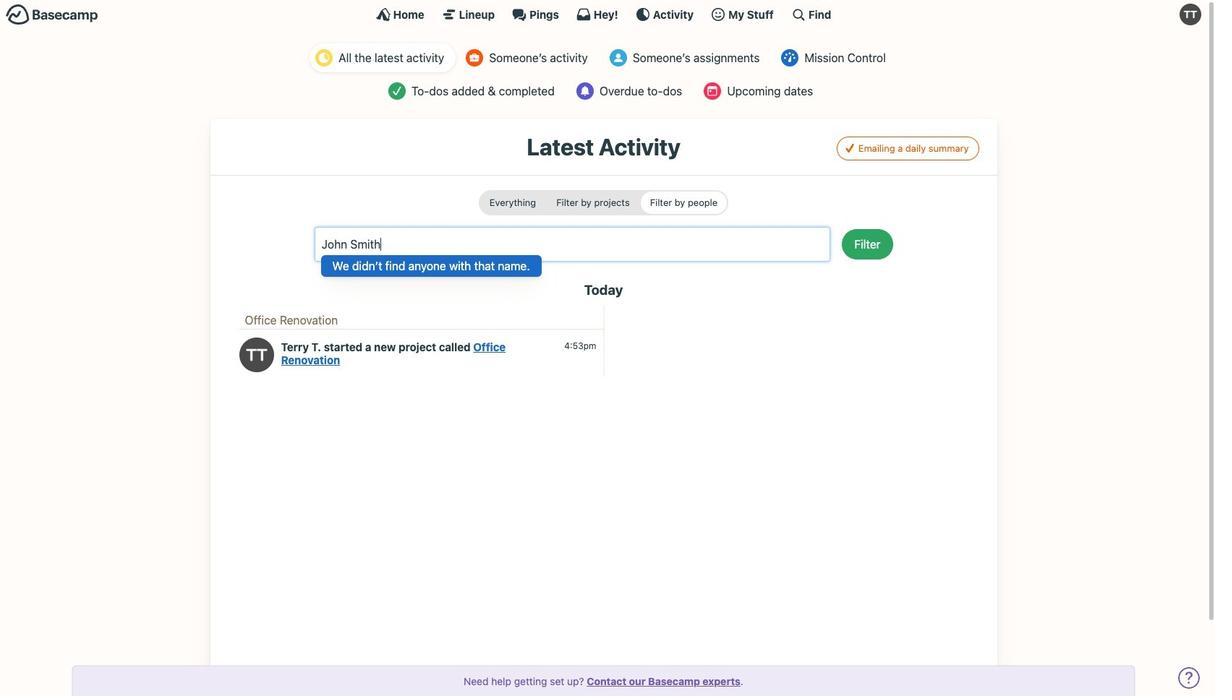 Task type: describe. For each thing, give the bounding box(es) containing it.
Type the names of people whose activity you'd like to see text field
[[321, 234, 801, 255]]

todo image
[[388, 83, 406, 100]]

gauge image
[[782, 49, 799, 67]]

switch accounts image
[[6, 4, 98, 26]]

main element
[[0, 0, 1208, 28]]

filter activity group
[[479, 191, 729, 216]]

keyboard shortcut: ⌘ + / image
[[792, 7, 806, 22]]

activity report image
[[316, 49, 333, 67]]

4:53pm element
[[565, 341, 597, 352]]

person report image
[[466, 49, 484, 67]]



Task type: vqa. For each thing, say whether or not it's contained in the screenshot.
second THE RECEIVE from the top
no



Task type: locate. For each thing, give the bounding box(es) containing it.
terry turtle image
[[1180, 4, 1202, 25], [239, 338, 274, 373]]

list box
[[321, 255, 542, 277]]

0 horizontal spatial terry turtle image
[[239, 338, 274, 373]]

None submit
[[480, 192, 546, 214], [547, 192, 640, 214], [641, 192, 727, 214], [480, 192, 546, 214], [547, 192, 640, 214], [641, 192, 727, 214]]

reminder image
[[577, 83, 594, 100]]

1 horizontal spatial terry turtle image
[[1180, 4, 1202, 25]]

1 vertical spatial terry turtle image
[[239, 338, 274, 373]]

event image
[[704, 83, 722, 100]]

assignment image
[[610, 49, 627, 67]]

0 vertical spatial terry turtle image
[[1180, 4, 1202, 25]]



